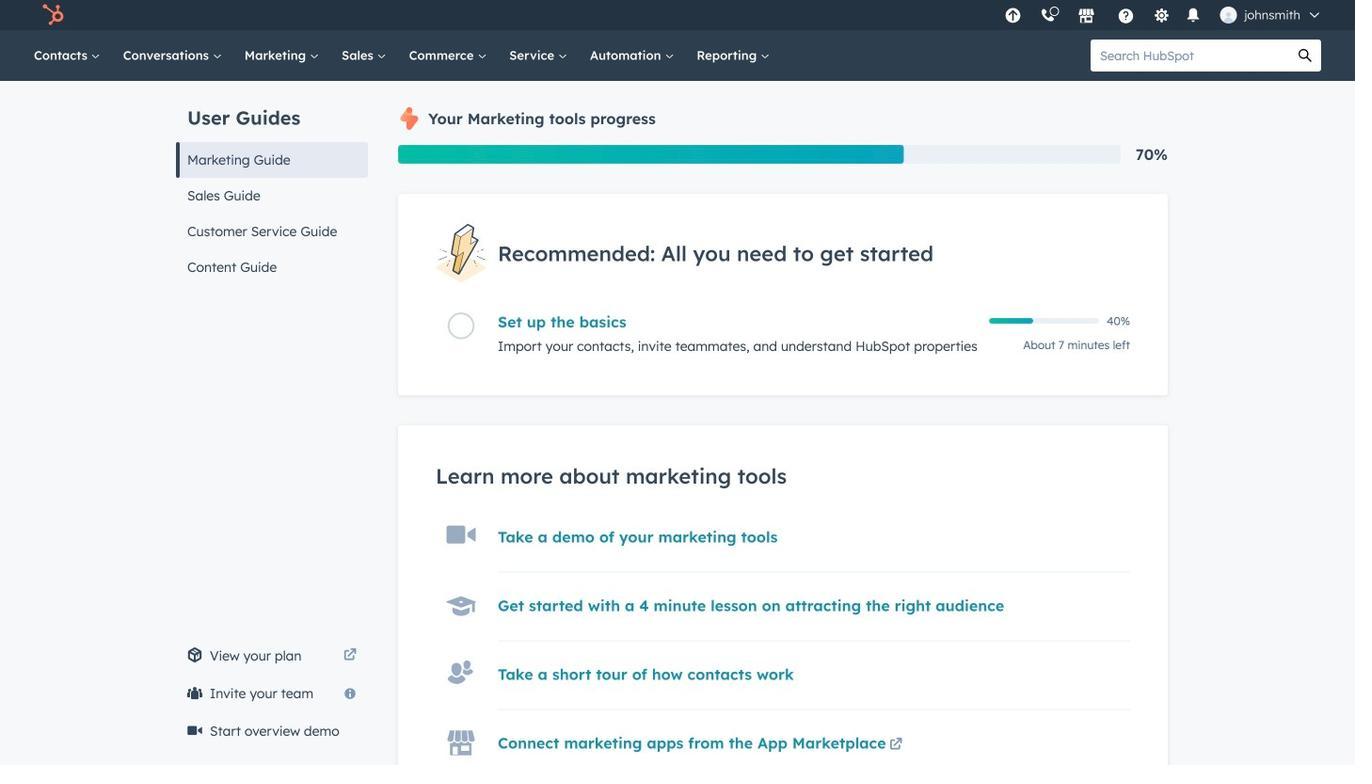 Task type: vqa. For each thing, say whether or not it's contained in the screenshot.
right the "record"
no



Task type: locate. For each thing, give the bounding box(es) containing it.
link opens in a new window image
[[343, 645, 357, 667], [343, 649, 357, 662], [889, 739, 903, 752]]

user guides element
[[176, 81, 368, 285]]

Search HubSpot search field
[[1091, 40, 1289, 72]]

menu
[[995, 0, 1333, 30]]

progress bar
[[398, 145, 904, 164]]



Task type: describe. For each thing, give the bounding box(es) containing it.
marketplaces image
[[1078, 8, 1095, 25]]

john smith image
[[1220, 7, 1237, 24]]

[object object] complete progress bar
[[989, 318, 1033, 324]]

link opens in a new window image
[[889, 734, 903, 757]]



